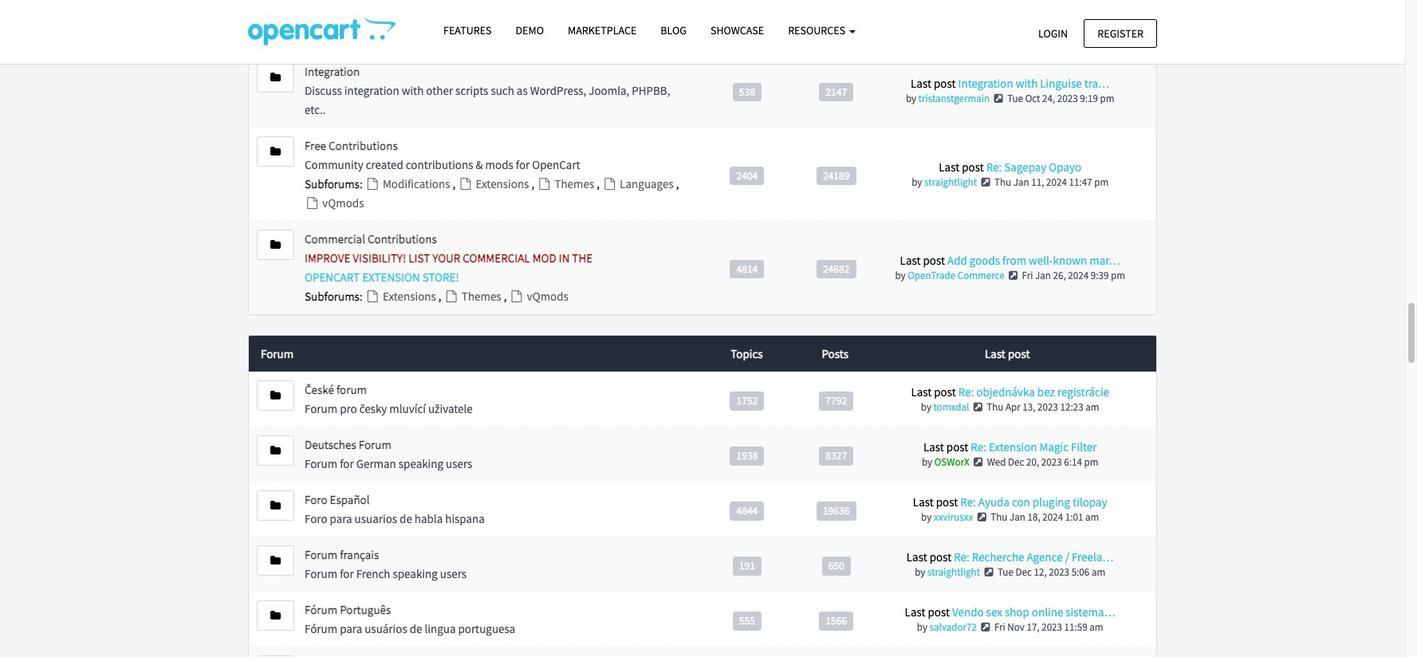 Task type: vqa. For each thing, say whether or not it's contained in the screenshot.


Task type: locate. For each thing, give the bounding box(es) containing it.
20,
[[1026, 455, 1039, 469]]

themes down the commercial
[[459, 288, 504, 304]]

re: left extension
[[971, 439, 986, 454]]

tue for recherche
[[998, 565, 1014, 579]]

last for last post integration with linguise tra…
[[911, 75, 931, 91]]

1 horizontal spatial vqmods link
[[509, 288, 569, 304]]

xxvirusxx
[[934, 510, 973, 524]]

last up by salvador72
[[905, 604, 926, 620]]

contributions up list
[[368, 231, 437, 246]]

12, inside the re: trying to figure out codi… tue sep 12, 2023 12:10 am
[[1037, 27, 1050, 40]]

users inside forum français forum for french speaking users
[[440, 566, 467, 581]]

file o image up commercial
[[305, 197, 320, 209]]

file o image for extensions
[[365, 290, 380, 302]]

speaking
[[399, 456, 443, 471], [393, 566, 438, 581]]

2023 inside the re: trying to figure out codi… tue sep 12, 2023 12:10 am
[[1052, 27, 1073, 40]]

0 vertical spatial fri
[[1022, 268, 1033, 282]]

am for re: ayuda con pluging tilopay
[[1085, 510, 1099, 524]]

created
[[366, 157, 403, 172]]

0 horizontal spatial vqmods
[[320, 195, 364, 210]]

2023 down the out
[[1052, 27, 1073, 40]]

from
[[1003, 253, 1026, 268]]

post for last post re: objednávka bez registrácie
[[934, 384, 956, 399]]

1 vertical spatial themes
[[459, 288, 504, 304]]

by osworx
[[922, 455, 970, 469]]

last for last post re: ayuda con pluging tilopay
[[913, 494, 934, 510]]

0 vertical spatial opencart
[[466, 28, 514, 43]]

0 horizontal spatial themes
[[459, 288, 504, 304]]

1 horizontal spatial opencart
[[532, 157, 580, 172]]

re: sagepay opayo link
[[986, 159, 1082, 174]]

forum up "german" on the left bottom
[[359, 437, 392, 452]]

sex
[[986, 604, 1002, 620]]

0 horizontal spatial &
[[343, 28, 350, 43]]

opencart
[[305, 269, 360, 284]]

1 vertical spatial 12,
[[1034, 565, 1047, 579]]

1 vertical spatial vqmods
[[525, 288, 569, 304]]

oct
[[1025, 91, 1040, 105]]

de for usuarios
[[400, 511, 412, 526]]

1 vertical spatial view the latest post image
[[1007, 270, 1020, 280]]

0 vertical spatial by straightlight
[[912, 175, 977, 189]]

view the latest post image for goods
[[1007, 270, 1020, 280]]

extensions down the extension
[[380, 288, 438, 304]]

1938
[[736, 449, 758, 462]]

13,
[[1023, 400, 1036, 414]]

concepts
[[305, 8, 351, 24]]

1 vertical spatial themes link
[[444, 288, 504, 304]]

de inside foro español foro para usuarios de habla hispana
[[400, 511, 412, 526]]

am down registrácie
[[1086, 400, 1099, 414]]

view the latest post image
[[979, 177, 992, 187], [1007, 270, 1020, 280], [975, 512, 989, 522]]

straightlight link down last post re: sagepay opayo
[[924, 175, 977, 189]]

re: up xxvirusxx
[[960, 494, 976, 510]]

last up by osworx
[[923, 439, 944, 454]]

last post vendo sex shop online sistema…
[[905, 604, 1116, 620]]

foro left español
[[305, 492, 327, 507]]

1 vertical spatial dec
[[1016, 565, 1032, 579]]

vqmods link
[[305, 195, 364, 210], [509, 288, 569, 304]]

português
[[340, 602, 391, 617]]

integration
[[305, 64, 360, 79], [958, 75, 1013, 91]]

file o image inside vqmods "link"
[[305, 197, 320, 209]]

register link
[[1084, 19, 1157, 48]]

am down tilopay
[[1085, 510, 1099, 524]]

para
[[330, 511, 352, 526], [340, 621, 362, 636]]

česky
[[359, 401, 387, 416]]

for down the forum français link
[[340, 566, 354, 581]]

0 vertical spatial para
[[330, 511, 352, 526]]

1 horizontal spatial fri
[[1022, 268, 1033, 282]]

0 horizontal spatial opencart
[[466, 28, 514, 43]]

improve
[[305, 250, 350, 265]]

straightlight down last post re: sagepay opayo
[[924, 175, 977, 189]]

& inside free contributions community created contributions & mods for opencart
[[476, 157, 483, 172]]

last down 'by tristanstgermain'
[[939, 159, 960, 174]]

file o image inside themes link
[[444, 290, 459, 302]]

12, down figure
[[1037, 27, 1050, 40]]

am inside the re: trying to figure out codi… tue sep 12, 2023 12:10 am
[[1100, 27, 1114, 40]]

by for last post re: recherche agence / freela…
[[915, 565, 925, 579]]

view the latest post image down last post re: sagepay opayo
[[979, 177, 992, 187]]

by straightlight
[[912, 175, 977, 189], [915, 565, 980, 579]]

am down freela…
[[1092, 565, 1106, 579]]

fri for shop
[[994, 620, 1005, 634]]

with
[[1016, 75, 1038, 91], [402, 83, 424, 98]]

2024 down the opayo
[[1046, 175, 1067, 189]]

jan down the well-
[[1035, 268, 1051, 282]]

1 vertical spatial contributions
[[368, 231, 437, 246]]

re: left trying
[[960, 11, 976, 26]]

0 vertical spatial contributions
[[329, 138, 398, 153]]

0 horizontal spatial integration
[[305, 64, 360, 79]]

fri for from
[[1022, 268, 1033, 282]]

filter
[[1071, 439, 1097, 454]]

re: for re: extension magic filter
[[971, 439, 986, 454]]

0 vertical spatial subforums:
[[305, 176, 363, 191]]

pm down filter
[[1084, 455, 1099, 469]]

& inside concepts coding & concept discussion for opencart development
[[343, 28, 350, 43]]

0 vertical spatial straightlight
[[924, 175, 977, 189]]

0 horizontal spatial extensions link
[[365, 288, 438, 304]]

& left mods
[[476, 157, 483, 172]]

fórum português link
[[305, 602, 391, 617]]

de
[[400, 511, 412, 526], [410, 621, 422, 636]]

re: for re: recherche agence / freela…
[[954, 549, 970, 565]]

users up hispana
[[446, 456, 472, 471]]

by straightlight up vendo
[[915, 565, 980, 579]]

2024 down known
[[1068, 268, 1089, 282]]

contributions inside free contributions community created contributions & mods for opencart
[[329, 138, 398, 153]]

fórum left português
[[305, 602, 337, 617]]

contributions up created
[[329, 138, 398, 153]]

speaking inside forum français forum for french speaking users
[[393, 566, 438, 581]]

well-
[[1029, 253, 1053, 268]]

foro down foro español link
[[305, 511, 327, 526]]

forum down české
[[305, 401, 337, 416]]

view the latest post image down recherche
[[982, 567, 996, 577]]

pm for add goods from well-known mar…
[[1111, 268, 1125, 282]]

1 vertical spatial subforums:
[[305, 288, 363, 304]]

1 foro from the top
[[305, 492, 327, 507]]

1 vertical spatial by straightlight
[[915, 565, 980, 579]]

0 horizontal spatial extensions
[[380, 288, 438, 304]]

registrácie
[[1058, 384, 1109, 399]]

para for fórum
[[340, 621, 362, 636]]

2 foro from the top
[[305, 511, 327, 526]]

recherche
[[972, 549, 1024, 565]]

6:14
[[1064, 455, 1082, 469]]

thu for objednávka
[[987, 400, 1004, 414]]

0 horizontal spatial themes link
[[444, 288, 504, 304]]

for inside deutsches forum forum for german speaking users
[[340, 456, 354, 471]]

concepts image
[[270, 16, 281, 28]]

2 vertical spatial jan
[[1010, 510, 1026, 524]]

fri down add goods from well-known mar… link
[[1022, 268, 1033, 282]]

themes link left languages link
[[537, 176, 597, 191]]

2024 for opayo
[[1046, 175, 1067, 189]]

post for last post re: recherche agence / freela…
[[930, 549, 952, 565]]

0 vertical spatial 12,
[[1037, 27, 1050, 40]]

integration with linguise tra… link
[[958, 75, 1110, 91]]

post for last post integration with linguise tra…
[[934, 75, 956, 91]]

0 horizontal spatial vqmods link
[[305, 195, 364, 210]]

freela…
[[1072, 549, 1114, 565]]

by for last post integration with linguise tra…
[[906, 91, 916, 105]]

fri
[[1022, 268, 1033, 282], [994, 620, 1005, 634]]

thu jan 11, 2024 11:47 pm
[[995, 175, 1109, 189]]

forum français forum for french speaking users
[[305, 547, 467, 581]]

subforums: down opencart
[[305, 288, 363, 304]]

vqmods down mod
[[525, 288, 569, 304]]

integration up discuss
[[305, 64, 360, 79]]

by straightlight down last post re: sagepay opayo
[[912, 175, 977, 189]]

0 vertical spatial foro
[[305, 492, 327, 507]]

1 vertical spatial thu
[[987, 400, 1004, 414]]

dec down extension
[[1008, 455, 1024, 469]]

2023 for filter
[[1041, 455, 1062, 469]]

post down by xxvirusxx
[[930, 549, 952, 565]]

concept
[[352, 28, 392, 43]]

file o image for extensions
[[458, 178, 473, 190]]

2 vertical spatial 2024
[[1043, 510, 1063, 524]]

2023 down bez
[[1038, 400, 1058, 414]]

am down the sistema…
[[1090, 620, 1104, 634]]

in
[[559, 250, 570, 265]]

by for last post re: extension magic filter
[[922, 455, 932, 469]]

post up last post re: objednávka bez registrácie
[[1008, 346, 1030, 361]]

view the latest post image down from
[[1007, 270, 1020, 280]]

extensions down mods
[[473, 176, 531, 191]]

users
[[446, 456, 472, 471], [440, 566, 467, 581]]

vqmods link up commercial
[[305, 195, 364, 210]]

thu left apr on the right bottom
[[987, 400, 1004, 414]]

file o image
[[458, 178, 473, 190], [602, 178, 618, 190], [444, 290, 459, 302], [509, 290, 525, 302]]

commercial contributions link
[[305, 231, 437, 246]]

file o image for themes
[[537, 178, 552, 190]]

view the latest post image right 'tomxdal' "link"
[[971, 402, 985, 412]]

post up osworx
[[947, 439, 968, 454]]

re: extension magic filter link
[[971, 439, 1097, 454]]

pm for re: extension magic filter
[[1084, 455, 1099, 469]]

goods
[[970, 253, 1000, 268]]

languages link
[[602, 176, 676, 191]]

add goods from well-known mar… link
[[947, 253, 1120, 268]]

para inside foro español foro para usuarios de habla hispana
[[330, 511, 352, 526]]

features
[[443, 23, 492, 37]]

post up by salvador72
[[928, 604, 950, 620]]

file o image inside extensions "link"
[[458, 178, 473, 190]]

12,
[[1037, 27, 1050, 40], [1034, 565, 1047, 579]]

file o image
[[365, 178, 380, 190], [537, 178, 552, 190], [305, 197, 320, 209], [365, 290, 380, 302]]

subforums: for commercial contributions improve visibility! list your commercial mod in the opencart extension store!
[[305, 288, 363, 304]]

2023
[[1052, 27, 1073, 40], [1057, 91, 1078, 105], [1038, 400, 1058, 414], [1041, 455, 1062, 469], [1049, 565, 1070, 579], [1042, 620, 1062, 634]]

foro español foro para usuarios de habla hispana
[[305, 492, 485, 526]]

last up opentrade
[[900, 253, 921, 268]]

post up by xxvirusxx
[[936, 494, 958, 510]]

1 vertical spatial vqmods link
[[509, 288, 569, 304]]

re: trying to figure out codi… link
[[960, 11, 1108, 26]]

1 horizontal spatial with
[[1016, 75, 1038, 91]]

re: inside the re: trying to figure out codi… tue sep 12, 2023 12:10 am
[[960, 11, 976, 26]]

post up opentrade
[[923, 253, 945, 268]]

české forum forum pro česky mluvící uživatele
[[305, 382, 473, 416]]

file o image for languages
[[602, 178, 618, 190]]

themes for leftmost themes link
[[459, 288, 504, 304]]

1 vertical spatial users
[[440, 566, 467, 581]]

integration up tristanstgermain link
[[958, 75, 1013, 91]]

file o image inside themes link
[[537, 178, 552, 190]]

0 vertical spatial view the latest post image
[[979, 177, 992, 187]]

fórum português image
[[270, 610, 281, 621]]

contributions for created
[[329, 138, 398, 153]]

0 vertical spatial tue
[[1001, 27, 1016, 40]]

2 vertical spatial view the latest post image
[[975, 512, 989, 522]]

9:39
[[1091, 268, 1109, 282]]

0 vertical spatial fórum
[[305, 602, 337, 617]]

opencart inside concepts coding & concept discussion for opencart development
[[466, 28, 514, 43]]

speaking inside deutsches forum forum for german speaking users
[[399, 456, 443, 471]]

re: for re: objednávka bez registrácie
[[958, 384, 974, 399]]

0 vertical spatial de
[[400, 511, 412, 526]]

straightlight link up vendo
[[928, 565, 980, 579]]

as
[[517, 83, 528, 98]]

last for last post re: extension magic filter
[[923, 439, 944, 454]]

2 vertical spatial tue
[[998, 565, 1014, 579]]

your
[[432, 250, 460, 265]]

last up by xxvirusxx
[[913, 494, 934, 510]]

usuários
[[365, 621, 407, 636]]

dec down re: recherche agence / freela… link on the bottom right
[[1016, 565, 1032, 579]]

last post re: sagepay opayo
[[939, 159, 1082, 174]]

other
[[426, 83, 453, 98]]

mar…
[[1090, 253, 1120, 268]]

opencart inside free contributions community created contributions & mods for opencart
[[532, 157, 580, 172]]

para down foro español link
[[330, 511, 352, 526]]

2023 down magic
[[1041, 455, 1062, 469]]

last for last post vendo sex shop online sistema…
[[905, 604, 926, 620]]

with left other
[[402, 83, 424, 98]]

0 vertical spatial dec
[[1008, 455, 1024, 469]]

speaking for german
[[399, 456, 443, 471]]

post for last post add goods from well-known mar…
[[923, 253, 945, 268]]

0 vertical spatial users
[[446, 456, 472, 471]]

0 horizontal spatial with
[[402, 83, 424, 98]]

last up by tomxdal
[[911, 384, 932, 399]]

portuguesa
[[458, 621, 515, 636]]

,
[[453, 176, 458, 191], [531, 176, 537, 191], [597, 176, 602, 191], [676, 176, 679, 191], [438, 288, 444, 304], [504, 288, 509, 304]]

tue down last post re: recherche agence / freela… at the bottom of page
[[998, 565, 1014, 579]]

para inside fórum português fórum para usuários de lingua portuguesa
[[340, 621, 362, 636]]

post up by tomxdal
[[934, 384, 956, 399]]

extensions link down the extension
[[365, 288, 438, 304]]

post
[[934, 75, 956, 91], [962, 159, 984, 174], [923, 253, 945, 268], [1008, 346, 1030, 361], [934, 384, 956, 399], [947, 439, 968, 454], [936, 494, 958, 510], [930, 549, 952, 565], [928, 604, 950, 620]]

straightlight for re: sagepay opayo
[[924, 175, 977, 189]]

view the latest post image for ayuda
[[975, 512, 989, 522]]

wed dec 20, 2023 6:14 pm
[[987, 455, 1099, 469]]

0 vertical spatial jan
[[1013, 175, 1029, 189]]

magic
[[1040, 439, 1069, 454]]

file o image down created
[[365, 178, 380, 190]]

0 vertical spatial themes link
[[537, 176, 597, 191]]

xxvirusxx link
[[934, 510, 973, 524]]

for right discussion
[[449, 28, 463, 43]]

1 vertical spatial extensions
[[380, 288, 438, 304]]

1 subforums: from the top
[[305, 176, 363, 191]]

extension
[[362, 269, 420, 284]]

view the latest post image
[[992, 93, 1005, 103], [971, 402, 985, 412], [972, 457, 985, 467], [982, 567, 996, 577], [979, 622, 992, 632]]

re: for re: sagepay opayo
[[986, 159, 1002, 174]]

jan down sagepay
[[1013, 175, 1029, 189]]

191
[[739, 559, 755, 572]]

1 vertical spatial de
[[410, 621, 422, 636]]

1 horizontal spatial themes
[[552, 176, 597, 191]]

de inside fórum português fórum para usuários de lingua portuguesa
[[410, 621, 422, 636]]

1 horizontal spatial &
[[476, 157, 483, 172]]

file o image down opencart extension store! link
[[365, 290, 380, 302]]

con
[[1012, 494, 1030, 510]]

pm right 11:47
[[1094, 175, 1109, 189]]

am for vendo sex shop online sistema…
[[1090, 620, 1104, 634]]

fri down sex
[[994, 620, 1005, 634]]

by for last post re: ayuda con pluging tilopay
[[921, 510, 932, 524]]

0 vertical spatial straightlight link
[[924, 175, 977, 189]]

0 vertical spatial themes
[[552, 176, 597, 191]]

0 horizontal spatial fri
[[994, 620, 1005, 634]]

wordpress,
[[530, 83, 586, 98]]

0 vertical spatial speaking
[[399, 456, 443, 471]]

1 vertical spatial fórum
[[305, 621, 337, 636]]

contributions inside commercial contributions improve visibility! list your commercial mod in the opencart extension store!
[[368, 231, 437, 246]]

1 horizontal spatial extensions
[[473, 176, 531, 191]]

joomla,
[[589, 83, 629, 98]]

17,
[[1027, 620, 1040, 634]]

integration link
[[305, 64, 360, 79]]

last up 'by tristanstgermain'
[[911, 75, 931, 91]]

re: left recherche
[[954, 549, 970, 565]]

vqmods link down mod
[[509, 288, 569, 304]]

1 vertical spatial foro
[[305, 511, 327, 526]]

view the latest post image down sex
[[979, 622, 992, 632]]

4844
[[736, 504, 758, 517]]

opencart left demo
[[466, 28, 514, 43]]

file o image inside extensions "link"
[[365, 290, 380, 302]]

1 horizontal spatial vqmods
[[525, 288, 569, 304]]

1 vertical spatial para
[[340, 621, 362, 636]]

re:
[[960, 11, 976, 26], [986, 159, 1002, 174], [958, 384, 974, 399], [971, 439, 986, 454], [960, 494, 976, 510], [954, 549, 970, 565]]

jan down con
[[1010, 510, 1026, 524]]

file o image inside languages link
[[602, 178, 618, 190]]

0 vertical spatial &
[[343, 28, 350, 43]]

view the latest post image for recherche
[[982, 567, 996, 577]]

contributions
[[406, 157, 473, 172]]

themes link down store!
[[444, 288, 504, 304]]

opencart right mods
[[532, 157, 580, 172]]

speaking right "german" on the left bottom
[[399, 456, 443, 471]]

speaking right french
[[393, 566, 438, 581]]

2 subforums: from the top
[[305, 288, 363, 304]]

re: left sagepay
[[986, 159, 1002, 174]]

2 vertical spatial thu
[[991, 510, 1008, 524]]

& right coding
[[343, 28, 350, 43]]

0 vertical spatial thu
[[995, 175, 1011, 189]]

1 vertical spatial straightlight link
[[928, 565, 980, 579]]

users inside deutsches forum forum for german speaking users
[[446, 456, 472, 471]]

jan for from
[[1035, 268, 1051, 282]]

free contributions image
[[270, 146, 281, 157]]

pro
[[340, 401, 357, 416]]

deutsches forum image
[[270, 445, 281, 456]]

1 vertical spatial 2024
[[1068, 268, 1089, 282]]

extensions link down mods
[[458, 176, 531, 191]]

tue oct 24, 2023 9:19 pm
[[1007, 91, 1115, 105]]

users for forum for french speaking users
[[440, 566, 467, 581]]

commercial contributions image
[[270, 239, 281, 250]]

view the latest post image down ayuda
[[975, 512, 989, 522]]

12, down "agence"
[[1034, 565, 1047, 579]]

subforums: for free contributions community created contributions & mods for opencart
[[305, 176, 363, 191]]

1 vertical spatial &
[[476, 157, 483, 172]]

2023 for online
[[1042, 620, 1062, 634]]

themes link
[[537, 176, 597, 191], [444, 288, 504, 304]]

forum
[[336, 382, 367, 397]]

re: up 'tomxdal' "link"
[[958, 384, 974, 399]]

post for last post re: sagepay opayo
[[962, 159, 984, 174]]

last post re: extension magic filter
[[923, 439, 1097, 454]]

tue down to
[[1001, 27, 1016, 40]]

file o image for vqmods
[[509, 290, 525, 302]]

with inside integration discuss integration with other scripts such as wordpress, joomla, phpbb, etc..
[[402, 83, 424, 98]]

de left lingua
[[410, 621, 422, 636]]

pm
[[1100, 91, 1115, 105], [1094, 175, 1109, 189], [1111, 268, 1125, 282], [1084, 455, 1099, 469]]

themes left languages link
[[552, 176, 597, 191]]

2023 down /
[[1049, 565, 1070, 579]]

concepts coding & concept discussion for opencart development
[[305, 8, 583, 43]]

1 vertical spatial opencart
[[532, 157, 580, 172]]

mod
[[532, 250, 556, 265]]

scripts
[[455, 83, 488, 98]]

with for linguise
[[1016, 75, 1038, 91]]

1 vertical spatial tue
[[1007, 91, 1023, 105]]

fórum down fórum português link
[[305, 621, 337, 636]]

re: for re: ayuda con pluging tilopay
[[960, 494, 976, 510]]

1 vertical spatial speaking
[[393, 566, 438, 581]]

for inside forum français forum for french speaking users
[[340, 566, 354, 581]]

1 vertical spatial jan
[[1035, 268, 1051, 282]]

post up 'by tristanstgermain'
[[934, 75, 956, 91]]

1 horizontal spatial extensions link
[[458, 176, 531, 191]]

last for last post
[[985, 346, 1006, 361]]

file o image inside modifications link
[[365, 178, 380, 190]]

for right mods
[[516, 157, 530, 172]]

0 vertical spatial extensions
[[473, 176, 531, 191]]

1 vertical spatial fri
[[994, 620, 1005, 634]]

post left sagepay
[[962, 159, 984, 174]]

1 vertical spatial straightlight
[[928, 565, 980, 579]]

straightlight link
[[924, 175, 977, 189], [928, 565, 980, 579]]

0 vertical spatial 2024
[[1046, 175, 1067, 189]]



Task type: describe. For each thing, give the bounding box(es) containing it.
24,
[[1042, 91, 1055, 105]]

opentrade commerce link
[[908, 268, 1005, 282]]

español
[[330, 492, 370, 507]]

vendo sex shop online sistema… link
[[952, 604, 1116, 620]]

themes for themes link to the right
[[552, 176, 597, 191]]

osworx link
[[934, 455, 970, 469]]

last post
[[985, 346, 1030, 361]]

jan for con
[[1010, 510, 1026, 524]]

post for last post vendo sex shop online sistema…
[[928, 604, 950, 620]]

0 vertical spatial vqmods link
[[305, 195, 364, 210]]

2024 for con
[[1043, 510, 1063, 524]]

re: objednávka bez registrácie link
[[958, 384, 1109, 399]]

5:06
[[1072, 565, 1090, 579]]

tue inside the re: trying to figure out codi… tue sep 12, 2023 12:10 am
[[1001, 27, 1016, 40]]

forum down deutsches
[[305, 456, 337, 471]]

for inside concepts coding & concept discussion for opencart development
[[449, 28, 463, 43]]

community
[[305, 157, 363, 172]]

forum down the forum français link
[[305, 566, 337, 581]]

, down store!
[[438, 288, 444, 304]]

demo link
[[504, 17, 556, 45]]

last post re: recherche agence / freela…
[[907, 549, 1114, 565]]

2024 for from
[[1068, 268, 1089, 282]]

dec for extension
[[1008, 455, 1024, 469]]

0 vertical spatial vqmods
[[320, 195, 364, 210]]

26,
[[1053, 268, 1066, 282]]

view the latest post image for objednávka
[[971, 402, 985, 412]]

post for last post
[[1008, 346, 1030, 361]]

1 horizontal spatial integration
[[958, 75, 1013, 91]]

české forum image
[[270, 390, 281, 401]]

last post re: objednávka bez registrácie
[[911, 384, 1109, 399]]

last for last post add goods from well-known mar…
[[900, 253, 921, 268]]

free contributions community created contributions & mods for opencart
[[305, 138, 580, 172]]

last for last post re: recherche agence / freela…
[[907, 549, 927, 565]]

dec for recherche
[[1016, 565, 1032, 579]]

1715
[[736, 20, 758, 34]]

by for last post re: sagepay opayo
[[912, 175, 922, 189]]

by for last post re: objednávka bez registrácie
[[921, 400, 932, 414]]

integration discuss integration with other scripts such as wordpress, joomla, phpbb, etc..
[[305, 64, 670, 117]]

linguise
[[1040, 75, 1082, 91]]

view the latest post image for sagepay
[[979, 177, 992, 187]]

lingua
[[425, 621, 456, 636]]

9400
[[826, 20, 847, 34]]

posts
[[822, 346, 849, 361]]

integration inside integration discuss integration with other scripts such as wordpress, joomla, phpbb, etc..
[[305, 64, 360, 79]]

file o image for vqmods
[[305, 197, 320, 209]]

thu for sagepay
[[995, 175, 1011, 189]]

etc..
[[305, 102, 326, 117]]

1 fórum from the top
[[305, 602, 337, 617]]

speaking for french
[[393, 566, 438, 581]]

1566
[[826, 614, 847, 627]]

2 fórum from the top
[[305, 621, 337, 636]]

0 vertical spatial extensions link
[[458, 176, 531, 191]]

thu for ayuda
[[991, 510, 1008, 524]]

last for last post re: objednávka bez registrácie
[[911, 384, 932, 399]]

online
[[1032, 604, 1063, 620]]

register
[[1098, 26, 1144, 40]]

opayo
[[1049, 159, 1082, 174]]

2023 for tra…
[[1057, 91, 1078, 105]]

tue dec 12, 2023 5:06 am
[[998, 565, 1106, 579]]

650
[[828, 559, 844, 572]]

modifications link
[[365, 176, 453, 191]]

fri jan 26, 2024 9:39 pm
[[1022, 268, 1125, 282]]

apr
[[1006, 400, 1021, 414]]

agence
[[1027, 549, 1063, 565]]

german
[[356, 456, 396, 471]]

, up mod
[[531, 176, 537, 191]]

straightlight link for re: sagepay opayo
[[924, 175, 977, 189]]

by straightlight for last post re: sagepay opayo
[[912, 175, 977, 189]]

jan for opayo
[[1013, 175, 1029, 189]]

topics
[[731, 346, 763, 361]]

tomxdal
[[934, 400, 969, 414]]

last for last post re: sagepay opayo
[[939, 159, 960, 174]]

blog link
[[649, 17, 699, 45]]

forum inside české forum forum pro česky mluvící uživatele
[[305, 401, 337, 416]]

deutsches forum forum for german speaking users
[[305, 437, 472, 471]]

commerce
[[958, 268, 1005, 282]]

by tomxdal
[[921, 400, 969, 414]]

8327
[[826, 449, 847, 462]]

post for last post re: ayuda con pluging tilopay
[[936, 494, 958, 510]]

forum français image
[[270, 555, 281, 566]]

mods
[[485, 157, 513, 172]]

, left 2404
[[676, 176, 679, 191]]

such
[[491, 83, 514, 98]]

para for foro
[[330, 511, 352, 526]]

login
[[1038, 26, 1068, 40]]

straightlight for re: recherche agence / freela…
[[928, 565, 980, 579]]

12:10
[[1075, 27, 1098, 40]]

24682
[[823, 262, 850, 275]]

free contributions link
[[305, 138, 398, 153]]

forum left français
[[305, 547, 337, 562]]

view the latest post image for with
[[992, 93, 1005, 103]]

vendo
[[952, 604, 984, 620]]

pm for integration with linguise tra…
[[1100, 91, 1115, 105]]

fórum português fórum para usuários de lingua portuguesa
[[305, 602, 515, 636]]

sagepay
[[1004, 159, 1047, 174]]

, down contributions
[[453, 176, 458, 191]]

7792
[[826, 394, 847, 407]]

forum up české forum image
[[261, 346, 294, 361]]

file o image for modifications
[[365, 178, 380, 190]]

integration
[[344, 83, 399, 98]]

visibility!
[[353, 250, 406, 265]]

by opentrade commerce
[[895, 268, 1005, 282]]

for inside free contributions community created contributions & mods for opencart
[[516, 157, 530, 172]]

modifications
[[380, 176, 453, 191]]

tilopay
[[1073, 494, 1107, 510]]

thu apr 13, 2023 12:23 am
[[987, 400, 1099, 414]]

figure
[[1025, 11, 1053, 26]]

out
[[1056, 11, 1073, 26]]

straightlight link for re: recherche agence / freela…
[[928, 565, 980, 579]]

the
[[572, 250, 593, 265]]

nov
[[1008, 620, 1025, 634]]

file o image for themes
[[444, 290, 459, 302]]

opencart extension store! link
[[305, 269, 459, 284]]

by tristanstgermain
[[906, 91, 990, 105]]

contributions for visibility!
[[368, 231, 437, 246]]

české
[[305, 382, 334, 397]]

2147
[[826, 85, 847, 98]]

, down the commercial
[[504, 288, 509, 304]]

, left languages
[[597, 176, 602, 191]]

showcase link
[[699, 17, 776, 45]]

free
[[305, 138, 326, 153]]

2023 for /
[[1049, 565, 1070, 579]]

by for last post add goods from well-known mar…
[[895, 268, 906, 282]]

am for re: recherche agence / freela…
[[1092, 565, 1106, 579]]

usuarios
[[355, 511, 397, 526]]

foro español image
[[270, 500, 281, 511]]

1 horizontal spatial themes link
[[537, 176, 597, 191]]

commercial contributions improve visibility! list your commercial mod in the opencart extension store!
[[305, 231, 593, 284]]

showcase
[[711, 23, 764, 37]]

pm for re: sagepay opayo
[[1094, 175, 1109, 189]]

11,
[[1031, 175, 1044, 189]]

19636
[[823, 504, 850, 517]]

post for last post re: extension magic filter
[[947, 439, 968, 454]]

1 vertical spatial extensions link
[[365, 288, 438, 304]]

extension
[[989, 439, 1037, 454]]

marketplace link
[[556, 17, 649, 45]]

de for usuários
[[410, 621, 422, 636]]

users for forum for german speaking users
[[446, 456, 472, 471]]

view the latest post image for extension
[[972, 457, 985, 467]]

deutsches
[[305, 437, 356, 452]]

9:19
[[1080, 91, 1098, 105]]

with for other
[[402, 83, 424, 98]]

objednávka
[[976, 384, 1035, 399]]

am for re: objednávka bez registrácie
[[1086, 400, 1099, 414]]

555
[[739, 614, 755, 627]]

hispana
[[445, 511, 485, 526]]

tue for with
[[1007, 91, 1023, 105]]

by for last post vendo sex shop online sistema…
[[917, 620, 928, 634]]

integration image
[[270, 71, 281, 83]]

blog
[[661, 23, 687, 37]]

list
[[409, 250, 430, 265]]

re: recherche agence / freela… link
[[954, 549, 1114, 565]]

deutsches forum link
[[305, 437, 392, 452]]

view the latest post image for sex
[[979, 622, 992, 632]]

538
[[739, 85, 755, 98]]

trying
[[978, 11, 1009, 26]]

2023 for registrácie
[[1038, 400, 1058, 414]]

by straightlight for last post re: recherche agence / freela…
[[915, 565, 980, 579]]

pluging
[[1033, 494, 1070, 510]]



